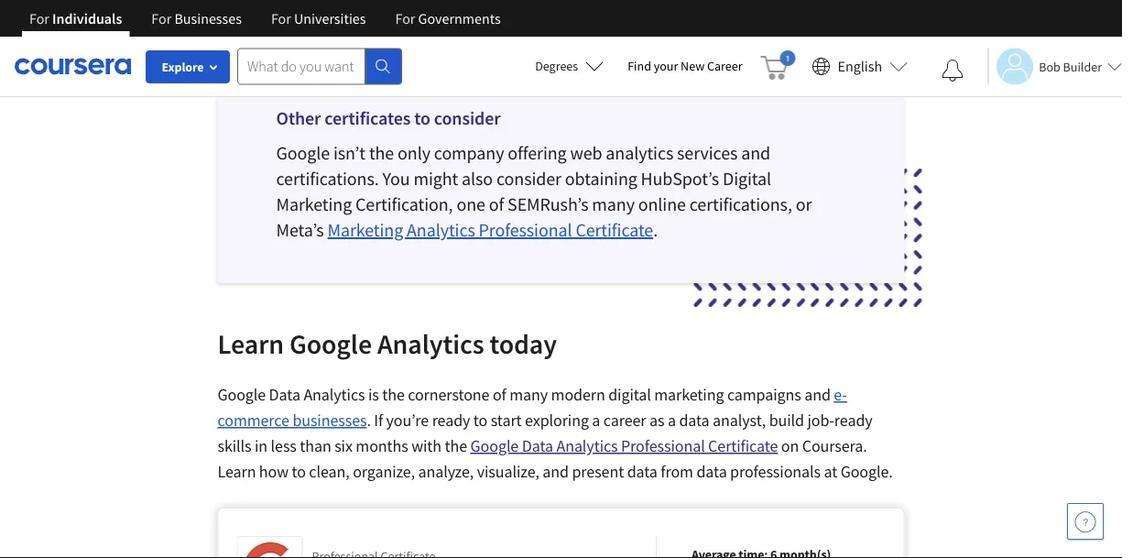 Task type: locate. For each thing, give the bounding box(es) containing it.
many
[[592, 193, 635, 216], [510, 384, 548, 405]]

data down exploring
[[522, 436, 553, 456]]

six
[[335, 436, 353, 456]]

0 vertical spatial many
[[592, 193, 635, 216]]

1 horizontal spatial ready
[[835, 410, 873, 431]]

the
[[369, 142, 394, 164], [382, 384, 405, 405], [445, 436, 467, 456]]

google image
[[242, 542, 297, 558]]

.
[[654, 219, 658, 241], [367, 410, 371, 431]]

0 horizontal spatial ready
[[432, 410, 470, 431]]

data up "commerce"
[[269, 384, 300, 405]]

for left how in the left of the page
[[271, 9, 291, 27]]

show notifications image
[[942, 60, 964, 82]]

None search field
[[237, 48, 402, 85]]

to right how on the left of the page
[[292, 461, 306, 482]]

clean,
[[309, 461, 350, 482]]

help center image
[[1075, 510, 1097, 532]]

analytics for google data analytics is the cornerstone of many modern digital marketing campaigns and
[[304, 384, 365, 405]]

2 vertical spatial the
[[445, 436, 467, 456]]

many down obtaining
[[592, 193, 635, 216]]

2 learn from the top
[[218, 461, 256, 482]]

guide
[[590, 8, 630, 28]]

1 horizontal spatial data
[[522, 436, 553, 456]]

certificate down obtaining
[[576, 219, 654, 241]]

to up only
[[414, 107, 431, 130]]

certifications
[[379, 8, 470, 28]]

0 vertical spatial of
[[489, 193, 504, 216]]

for for universities
[[271, 9, 291, 27]]

find
[[628, 58, 652, 74]]

1 vertical spatial the
[[382, 384, 405, 405]]

consider
[[434, 107, 501, 130], [497, 167, 562, 190]]

1 vertical spatial learn
[[218, 461, 256, 482]]

read
[[218, 8, 253, 28]]

learn up "commerce"
[[218, 326, 284, 361]]

1 horizontal spatial certificate
[[708, 436, 778, 456]]

2 ready from the left
[[835, 410, 873, 431]]

banner navigation
[[15, 0, 516, 37]]

a left the career
[[592, 410, 601, 431]]

other certificates to consider
[[276, 107, 505, 130]]

for left businesses
[[152, 9, 172, 27]]

marketing down certifications.
[[276, 193, 352, 216]]

. down online at the top right
[[654, 219, 658, 241]]

1 horizontal spatial and
[[742, 142, 771, 164]]

might
[[414, 167, 458, 190]]

the inside google isn't the only company offering web analytics services and certifications. you might also consider obtaining hubspot's digital marketing certification, one of semrush's many online certifications, or meta's
[[369, 142, 394, 164]]

0 vertical spatial marketing
[[276, 193, 352, 216]]

0 vertical spatial consider
[[434, 107, 501, 130]]

for individuals
[[29, 9, 122, 27]]

1 horizontal spatial a
[[668, 410, 676, 431]]

1 vertical spatial on
[[782, 436, 799, 456]]

a
[[592, 410, 601, 431], [668, 410, 676, 431]]

data down google data analytics professional certificate link
[[627, 461, 658, 482]]

career
[[707, 58, 743, 74]]

analytics
[[407, 219, 475, 241], [377, 326, 484, 361], [304, 384, 365, 405], [557, 436, 618, 456]]

1 horizontal spatial .
[[654, 219, 658, 241]]

google
[[276, 142, 330, 164], [289, 326, 372, 361], [218, 384, 266, 405], [471, 436, 519, 456]]

1 horizontal spatial on
[[782, 436, 799, 456]]

0 horizontal spatial and
[[543, 461, 569, 482]]

google data analytics is the cornerstone of many modern digital marketing campaigns and
[[218, 384, 834, 405]]

1 vertical spatial consider
[[497, 167, 562, 190]]

a right the as
[[668, 410, 676, 431]]

for for businesses
[[152, 9, 172, 27]]

on
[[473, 8, 491, 28], [782, 436, 799, 456]]

0 vertical spatial data
[[269, 384, 300, 405]]

google down 'other'
[[276, 142, 330, 164]]

1 vertical spatial of
[[493, 384, 507, 405]]

analytics up "businesses"
[[304, 384, 365, 405]]

marketing inside google isn't the only company offering web analytics services and certifications. you might also consider obtaining hubspot's digital marketing certification, one of semrush's many online certifications, or meta's
[[276, 193, 352, 216]]

and
[[742, 142, 771, 164], [805, 384, 831, 405], [543, 461, 569, 482]]

ready down e-
[[835, 410, 873, 431]]

and for hubspot's
[[742, 142, 771, 164]]

cornerstone
[[408, 384, 490, 405]]

on down build
[[782, 436, 799, 456]]

certificates
[[325, 107, 411, 130]]

consider up company
[[434, 107, 501, 130]]

governments
[[418, 9, 501, 27]]

marketing down certification, at left top
[[328, 219, 403, 241]]

0 vertical spatial certificate
[[576, 219, 654, 241]]

What do you want to learn? text field
[[237, 48, 366, 85]]

google up is
[[289, 326, 372, 361]]

the up you at the top
[[369, 142, 394, 164]]

and left e-
[[805, 384, 831, 405]]

on left the your
[[473, 8, 491, 28]]

certificate down analyst,
[[708, 436, 778, 456]]

0 vertical spatial professional
[[479, 219, 572, 241]]

analytics up cornerstone
[[377, 326, 484, 361]]

marketing analytics professional certificate .
[[328, 219, 658, 241]]

learn down skills
[[218, 461, 256, 482]]

of right one
[[489, 193, 504, 216]]

many up start
[[510, 384, 548, 405]]

the inside . if you're ready to start exploring a career as a data analyst, build job-ready skills in less than six months with the
[[445, 436, 467, 456]]

and up digital
[[742, 142, 771, 164]]

ready down cornerstone
[[432, 410, 470, 431]]

google down start
[[471, 436, 519, 456]]

analytics down one
[[407, 219, 475, 241]]

bob builder
[[1039, 58, 1102, 75]]

marketing
[[276, 193, 352, 216], [328, 219, 403, 241]]

0 horizontal spatial professional
[[479, 219, 572, 241]]

e- commerce businesses link
[[218, 384, 848, 431]]

and down . if you're ready to start exploring a career as a data analyst, build job-ready skills in less than six months with the
[[543, 461, 569, 482]]

and inside google isn't the only company offering web analytics services and certifications. you might also consider obtaining hubspot's digital marketing certification, one of semrush's many online certifications, or meta's
[[742, 142, 771, 164]]

1 vertical spatial .
[[367, 410, 371, 431]]

data down marketing
[[679, 410, 710, 431]]

english button
[[805, 37, 916, 96]]

3 for from the left
[[271, 9, 291, 27]]

examples
[[644, 8, 709, 28]]

2 for from the left
[[152, 9, 172, 27]]

universities
[[294, 9, 366, 27]]

learn
[[218, 326, 284, 361], [218, 461, 256, 482]]

certificate
[[576, 219, 654, 241], [708, 436, 778, 456]]

shopping cart: 1 item image
[[761, 50, 796, 80]]

professional
[[479, 219, 572, 241], [621, 436, 705, 456]]

1 horizontal spatial many
[[592, 193, 635, 216]]

0 vertical spatial the
[[369, 142, 394, 164]]

certifications,
[[690, 193, 793, 216]]

also
[[462, 167, 493, 190]]

list
[[352, 8, 376, 28]]

and inside on coursera. learn how to clean, organize, analyze, visualize, and present data from data professionals at google.
[[543, 461, 569, 482]]

analytics up present
[[557, 436, 618, 456]]

of
[[489, 193, 504, 216], [493, 384, 507, 405]]

degrees
[[535, 58, 578, 74]]

services
[[677, 142, 738, 164]]

0 vertical spatial and
[[742, 142, 771, 164]]

google up "commerce"
[[218, 384, 266, 405]]

1 vertical spatial data
[[522, 436, 553, 456]]

google data analytics professional certificate
[[471, 436, 778, 456]]

web
[[570, 142, 603, 164]]

for left individuals
[[29, 9, 49, 27]]

than
[[300, 436, 331, 456]]

0 vertical spatial learn
[[218, 326, 284, 361]]

the up analyze,
[[445, 436, 467, 456]]

for governments
[[395, 9, 501, 27]]

1 vertical spatial certificate
[[708, 436, 778, 456]]

1 vertical spatial marketing
[[328, 219, 403, 241]]

google.
[[841, 461, 893, 482]]

0 horizontal spatial on
[[473, 8, 491, 28]]

4 for from the left
[[395, 9, 416, 27]]

1 vertical spatial professional
[[621, 436, 705, 456]]

1 for from the left
[[29, 9, 49, 27]]

digital
[[609, 384, 651, 405]]

for for governments
[[395, 9, 416, 27]]

google inside google isn't the only company offering web analytics services and certifications. you might also consider obtaining hubspot's digital marketing certification, one of semrush's many online certifications, or meta's
[[276, 142, 330, 164]]

0 horizontal spatial data
[[269, 384, 300, 405]]

in
[[255, 436, 268, 456]]

1 vertical spatial and
[[805, 384, 831, 405]]

one
[[457, 193, 486, 216]]

to
[[335, 8, 349, 28], [414, 107, 431, 130], [474, 410, 488, 431], [292, 461, 306, 482]]

bob builder button
[[988, 48, 1123, 85]]

consider down offering
[[497, 167, 562, 190]]

professional down the as
[[621, 436, 705, 456]]

2 horizontal spatial and
[[805, 384, 831, 405]]

data
[[679, 410, 710, 431], [627, 461, 658, 482], [697, 461, 727, 482]]

today
[[490, 326, 557, 361]]

data
[[269, 384, 300, 405], [522, 436, 553, 456]]

obtaining
[[565, 167, 638, 190]]

0 vertical spatial on
[[473, 8, 491, 28]]

and for google.
[[543, 461, 569, 482]]

. if you're ready to start exploring a career as a data analyst, build job-ready skills in less than six months with the
[[218, 410, 873, 456]]

bob
[[1039, 58, 1061, 75]]

of up start
[[493, 384, 507, 405]]

data inside . if you're ready to start exploring a career as a data analyst, build job-ready skills in less than six months with the
[[679, 410, 710, 431]]

the right is
[[382, 384, 405, 405]]

present
[[572, 461, 624, 482]]

certifications.
[[276, 167, 379, 190]]

organize,
[[353, 461, 415, 482]]

1 vertical spatial many
[[510, 384, 548, 405]]

english
[[838, 57, 883, 76]]

0 horizontal spatial a
[[592, 410, 601, 431]]

. left the if
[[367, 410, 371, 431]]

to left start
[[474, 410, 488, 431]]

for right list
[[395, 9, 416, 27]]

exploring
[[525, 410, 589, 431]]

2 vertical spatial and
[[543, 461, 569, 482]]

0 horizontal spatial .
[[367, 410, 371, 431]]

professional down semrush's
[[479, 219, 572, 241]]



Task type: vqa. For each thing, say whether or not it's contained in the screenshot.
the within the Google isn't the only company offering web analytics services and certifications. You might also consider obtaining HubSpot's Digital Marketing Certification, one of SEMRush's many online certifications, or Meta's
yes



Task type: describe. For each thing, give the bounding box(es) containing it.
for for individuals
[[29, 9, 49, 27]]

as
[[650, 410, 665, 431]]

your
[[494, 8, 525, 28]]

+
[[633, 8, 641, 28]]

1 horizontal spatial professional
[[621, 436, 705, 456]]

many inside google isn't the only company offering web analytics services and certifications. you might also consider obtaining hubspot's digital marketing certification, one of semrush's many online certifications, or meta's
[[592, 193, 635, 216]]

job-
[[808, 410, 835, 431]]

explore
[[162, 59, 204, 75]]

commerce
[[218, 410, 289, 431]]

more:
[[256, 8, 297, 28]]

read more: how to list certifications on your resume: guide + examples
[[218, 8, 709, 28]]

you're
[[386, 410, 429, 431]]

google for google isn't the only company offering web analytics services and certifications. you might also consider obtaining hubspot's digital marketing certification, one of semrush's many online certifications, or meta's
[[276, 142, 330, 164]]

analytics
[[606, 142, 674, 164]]

analyst,
[[713, 410, 766, 431]]

individuals
[[52, 9, 122, 27]]

data for google data analytics professional certificate
[[522, 436, 553, 456]]

only
[[398, 142, 431, 164]]

for universities
[[271, 9, 366, 27]]

how
[[301, 8, 332, 28]]

start
[[491, 410, 522, 431]]

is
[[368, 384, 379, 405]]

0 vertical spatial .
[[654, 219, 658, 241]]

skills
[[218, 436, 252, 456]]

coursera.
[[803, 436, 868, 456]]

semrush's
[[508, 193, 589, 216]]

marketing
[[655, 384, 724, 405]]

new
[[681, 58, 705, 74]]

if
[[374, 410, 383, 431]]

certification,
[[356, 193, 453, 216]]

2 a from the left
[[668, 410, 676, 431]]

e-
[[834, 384, 848, 405]]

at
[[824, 461, 838, 482]]

data for present
[[627, 461, 658, 482]]

degrees button
[[521, 46, 619, 86]]

google isn't the only company offering web analytics services and certifications. you might also consider obtaining hubspot's digital marketing certification, one of semrush's many online certifications, or meta's
[[276, 142, 812, 241]]

analytics for google data analytics professional certificate
[[557, 436, 618, 456]]

learn google analytics today
[[218, 326, 557, 361]]

e- commerce businesses
[[218, 384, 848, 431]]

businesses
[[175, 9, 242, 27]]

0 horizontal spatial many
[[510, 384, 548, 405]]

. inside . if you're ready to start exploring a career as a data analyst, build job-ready skills in less than six months with the
[[367, 410, 371, 431]]

data right the from at the right bottom
[[697, 461, 727, 482]]

google data analytics professional certificate link
[[471, 436, 778, 456]]

months
[[356, 436, 408, 456]]

1 ready from the left
[[432, 410, 470, 431]]

you
[[383, 167, 410, 190]]

for businesses
[[152, 9, 242, 27]]

from
[[661, 461, 694, 482]]

learn inside on coursera. learn how to clean, organize, analyze, visualize, and present data from data professionals at google.
[[218, 461, 256, 482]]

google for google data analytics is the cornerstone of many modern digital marketing campaigns and
[[218, 384, 266, 405]]

campaigns
[[728, 384, 802, 405]]

professionals
[[730, 461, 821, 482]]

consider inside google isn't the only company offering web analytics services and certifications. you might also consider obtaining hubspot's digital marketing certification, one of semrush's many online certifications, or meta's
[[497, 167, 562, 190]]

analyze,
[[418, 461, 474, 482]]

digital
[[723, 167, 772, 190]]

to left list
[[335, 8, 349, 28]]

how
[[259, 461, 289, 482]]

data for google data analytics is the cornerstone of many modern digital marketing campaigns and
[[269, 384, 300, 405]]

career
[[604, 410, 647, 431]]

with
[[412, 436, 442, 456]]

or
[[796, 193, 812, 216]]

marketing analytics professional certificate link
[[328, 219, 654, 241]]

data for a
[[679, 410, 710, 431]]

visualize,
[[477, 461, 540, 482]]

company
[[434, 142, 504, 164]]

of inside google isn't the only company offering web analytics services and certifications. you might also consider obtaining hubspot's digital marketing certification, one of semrush's many online certifications, or meta's
[[489, 193, 504, 216]]

1 a from the left
[[592, 410, 601, 431]]

analytics for learn google analytics today
[[377, 326, 484, 361]]

online
[[639, 193, 686, 216]]

offering
[[508, 142, 567, 164]]

1 learn from the top
[[218, 326, 284, 361]]

other
[[276, 107, 321, 130]]

resume:
[[528, 8, 586, 28]]

find your new career
[[628, 58, 743, 74]]

hubspot's
[[641, 167, 719, 190]]

builder
[[1064, 58, 1102, 75]]

find your new career link
[[619, 55, 752, 78]]

how to list certifications on your resume: guide + examples link
[[301, 8, 709, 28]]

isn't
[[333, 142, 366, 164]]

on coursera. learn how to clean, organize, analyze, visualize, and present data from data professionals at google.
[[218, 436, 893, 482]]

to inside . if you're ready to start exploring a career as a data analyst, build job-ready skills in less than six months with the
[[474, 410, 488, 431]]

your
[[654, 58, 678, 74]]

modern
[[551, 384, 605, 405]]

explore button
[[146, 50, 230, 83]]

0 horizontal spatial certificate
[[576, 219, 654, 241]]

on inside on coursera. learn how to clean, organize, analyze, visualize, and present data from data professionals at google.
[[782, 436, 799, 456]]

coursera image
[[15, 52, 131, 81]]

google for google data analytics professional certificate
[[471, 436, 519, 456]]

to inside on coursera. learn how to clean, organize, analyze, visualize, and present data from data professionals at google.
[[292, 461, 306, 482]]

meta's
[[276, 219, 324, 241]]



